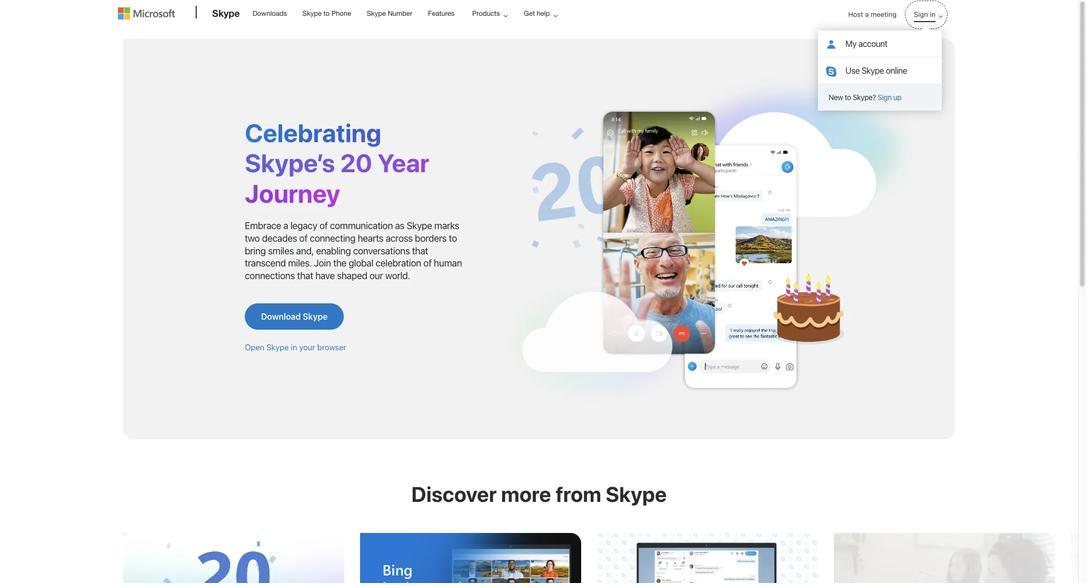 Task type: vqa. For each thing, say whether or not it's contained in the screenshot.
a associated with Host
yes



Task type: describe. For each thing, give the bounding box(es) containing it.
as
[[395, 220, 405, 231]]

to for skype?
[[845, 93, 851, 102]]

picture of skype light stage call in progress with bing backgrounds and text bing backgrounds in skype. image
[[360, 533, 581, 583]]

0 vertical spatial of
[[320, 220, 328, 231]]

1 horizontal spatial sign
[[914, 10, 928, 18]]

online
[[886, 66, 908, 75]]

to for phone
[[324, 9, 330, 17]]

products
[[472, 9, 500, 17]]

host a meeting
[[849, 10, 897, 18]]

meeting
[[871, 10, 897, 18]]

use skype online link
[[818, 57, 942, 84]]

decades
[[262, 233, 297, 244]]

products button
[[463, 1, 516, 26]]

sign inside menu
[[878, 93, 892, 102]]

20
[[340, 148, 372, 178]]

skype to phone
[[303, 9, 351, 17]]

a for embrace
[[284, 220, 288, 231]]

download skype
[[261, 312, 328, 322]]

number
[[388, 9, 413, 17]]

skype inside embrace a legacy of communication as skype marks two decades of connecting hearts across borders to bring smiles and, enabling conversations that transcend miles. join the global celebration of human connections that have shaped our world.
[[407, 220, 432, 231]]

up
[[894, 93, 902, 102]]

hearts
[[358, 233, 384, 244]]

my account
[[846, 39, 888, 48]]

skype number
[[367, 9, 413, 17]]

account
[[859, 39, 888, 48]]

features
[[428, 9, 455, 17]]

shaped
[[337, 270, 367, 281]]

use
[[846, 66, 860, 75]]

great video calling with skype image
[[498, 71, 924, 407]]

1 vertical spatial of
[[299, 233, 308, 244]]

across
[[386, 233, 413, 244]]

join
[[314, 258, 331, 269]]

skype?
[[853, 93, 876, 102]]

world.
[[385, 270, 410, 281]]

communication
[[330, 220, 393, 231]]

celebrating skype's 20 year journey
[[245, 118, 430, 208]]

celebrating
[[245, 118, 382, 147]]

a for host
[[865, 10, 869, 18]]

to inside embrace a legacy of communication as skype marks two decades of connecting hearts across borders to bring smiles and, enabling conversations that transcend miles. join the global celebration of human connections that have shaped our world.
[[449, 233, 457, 244]]

menu bar containing my account
[[118, 1, 961, 111]]

sign in link
[[906, 1, 948, 28]]

open
[[245, 343, 264, 352]]

my account link
[[818, 31, 942, 57]]

in inside main content
[[291, 343, 297, 352]]

have
[[316, 270, 335, 281]]

borders
[[415, 233, 447, 244]]

picture of skype logo and cake celebrating 20 years of skype image
[[123, 533, 344, 583]]

help
[[537, 9, 550, 17]]

marks
[[435, 220, 459, 231]]

open skype in your browser link
[[245, 343, 346, 352]]

year
[[378, 148, 430, 178]]

smiles
[[268, 245, 294, 256]]

browser
[[317, 343, 346, 352]]

your
[[299, 343, 315, 352]]

the
[[333, 258, 347, 269]]

skype link
[[207, 1, 245, 29]]

celebration
[[376, 258, 421, 269]]

picture of skype modern message chat with side bar. image
[[597, 533, 818, 583]]

get help button
[[515, 1, 566, 26]]

human
[[434, 258, 462, 269]]

embrace a legacy of communication as skype marks two decades of connecting hearts across borders to bring smiles and, enabling conversations that transcend miles. join the global celebration of human connections that have shaped our world.
[[245, 220, 462, 281]]

download
[[261, 312, 301, 322]]



Task type: locate. For each thing, give the bounding box(es) containing it.
from
[[556, 481, 602, 506]]

get help
[[524, 9, 550, 17]]

that
[[412, 245, 428, 256], [297, 270, 313, 281]]

microsoft image
[[118, 7, 175, 19]]

of down legacy
[[299, 233, 308, 244]]

sign left up
[[878, 93, 892, 102]]

of up connecting
[[320, 220, 328, 231]]

skype number link
[[362, 1, 417, 26]]

downloads link
[[248, 1, 292, 26]]

1 horizontal spatial that
[[412, 245, 428, 256]]

0 horizontal spatial in
[[291, 343, 297, 352]]

0 vertical spatial to
[[324, 9, 330, 17]]

host a meeting link
[[840, 1, 905, 28]]

1 vertical spatial in
[[291, 343, 297, 352]]

discover
[[412, 481, 497, 506]]

1 vertical spatial a
[[284, 220, 288, 231]]

1 horizontal spatial a
[[865, 10, 869, 18]]

host
[[849, 10, 864, 18]]

celebrating skype's 20 year journey main content
[[0, 34, 1087, 583]]

get
[[524, 9, 535, 17]]

0 vertical spatial that
[[412, 245, 428, 256]]

conversations
[[353, 245, 410, 256]]

enabling
[[316, 245, 351, 256]]

two
[[245, 233, 260, 244]]

more
[[501, 481, 551, 506]]

sign
[[914, 10, 928, 18], [878, 93, 892, 102]]

0 vertical spatial a
[[865, 10, 869, 18]]

menu containing my account
[[818, 31, 942, 111]]

that down borders on the left
[[412, 245, 428, 256]]

to right new
[[845, 93, 851, 102]]

in left your
[[291, 343, 297, 352]]

1 vertical spatial that
[[297, 270, 313, 281]]

miles.
[[288, 258, 312, 269]]

2 vertical spatial of
[[424, 258, 432, 269]]

2 horizontal spatial to
[[845, 93, 851, 102]]

features link
[[423, 1, 459, 26]]

new to skype? sign up
[[829, 93, 902, 102]]

1 horizontal spatial to
[[449, 233, 457, 244]]

0 horizontal spatial that
[[297, 270, 313, 281]]

download skype link
[[245, 304, 344, 330]]

discover more from skype
[[412, 481, 667, 506]]

new
[[829, 93, 843, 102]]

of
[[320, 220, 328, 231], [299, 233, 308, 244], [424, 258, 432, 269]]

to left phone
[[324, 9, 330, 17]]

0 horizontal spatial a
[[284, 220, 288, 231]]

a inside embrace a legacy of communication as skype marks two decades of connecting hearts across borders to bring smiles and, enabling conversations that transcend miles. join the global celebration of human connections that have shaped our world.
[[284, 220, 288, 231]]

0 horizontal spatial of
[[299, 233, 308, 244]]

sign in
[[914, 10, 936, 18]]

skype
[[212, 7, 240, 19], [303, 9, 322, 17], [367, 9, 386, 17], [862, 66, 884, 75], [407, 220, 432, 231], [303, 312, 328, 322], [267, 343, 289, 352], [606, 481, 667, 506]]

0 vertical spatial sign
[[914, 10, 928, 18]]

legacy
[[291, 220, 317, 231]]

1 vertical spatial to
[[845, 93, 851, 102]]

embrace
[[245, 220, 281, 231]]

bring
[[245, 245, 266, 256]]

of left human in the top of the page
[[424, 258, 432, 269]]

phone
[[332, 9, 351, 17]]

to down marks
[[449, 233, 457, 244]]

skype's
[[245, 148, 335, 178]]

a
[[865, 10, 869, 18], [284, 220, 288, 231]]

2 horizontal spatial of
[[424, 258, 432, 269]]

our
[[370, 270, 383, 281]]

skype image
[[826, 66, 837, 77]]

transcend
[[245, 258, 286, 269]]

use skype online
[[846, 66, 908, 75]]

1 horizontal spatial of
[[320, 220, 328, 231]]

2 vertical spatial to
[[449, 233, 457, 244]]

my
[[846, 39, 857, 48]]

global
[[349, 258, 374, 269]]

a up decades
[[284, 220, 288, 231]]

and,
[[296, 245, 314, 256]]

1 vertical spatial sign
[[878, 93, 892, 102]]

to
[[324, 9, 330, 17], [845, 93, 851, 102], [449, 233, 457, 244]]

sign left arrow down 'icon'
[[914, 10, 928, 18]]

downloads
[[253, 9, 287, 17]]

in
[[930, 10, 936, 18], [291, 343, 297, 352]]

0 horizontal spatial to
[[324, 9, 330, 17]]

arrow down image
[[935, 10, 948, 23]]

skype to phone link
[[298, 1, 356, 26]]

menu bar
[[118, 1, 961, 111]]

0 vertical spatial in
[[930, 10, 936, 18]]

that down miles.
[[297, 270, 313, 281]]

user image
[[826, 40, 837, 50]]

to inside menu
[[845, 93, 851, 102]]

in right meeting
[[930, 10, 936, 18]]

connecting
[[310, 233, 356, 244]]

menu
[[818, 31, 942, 111]]

journey
[[245, 179, 340, 208]]

connections
[[245, 270, 295, 281]]

1 horizontal spatial in
[[930, 10, 936, 18]]

open skype in your browser
[[245, 343, 346, 352]]

0 horizontal spatial sign
[[878, 93, 892, 102]]

a right host
[[865, 10, 869, 18]]



